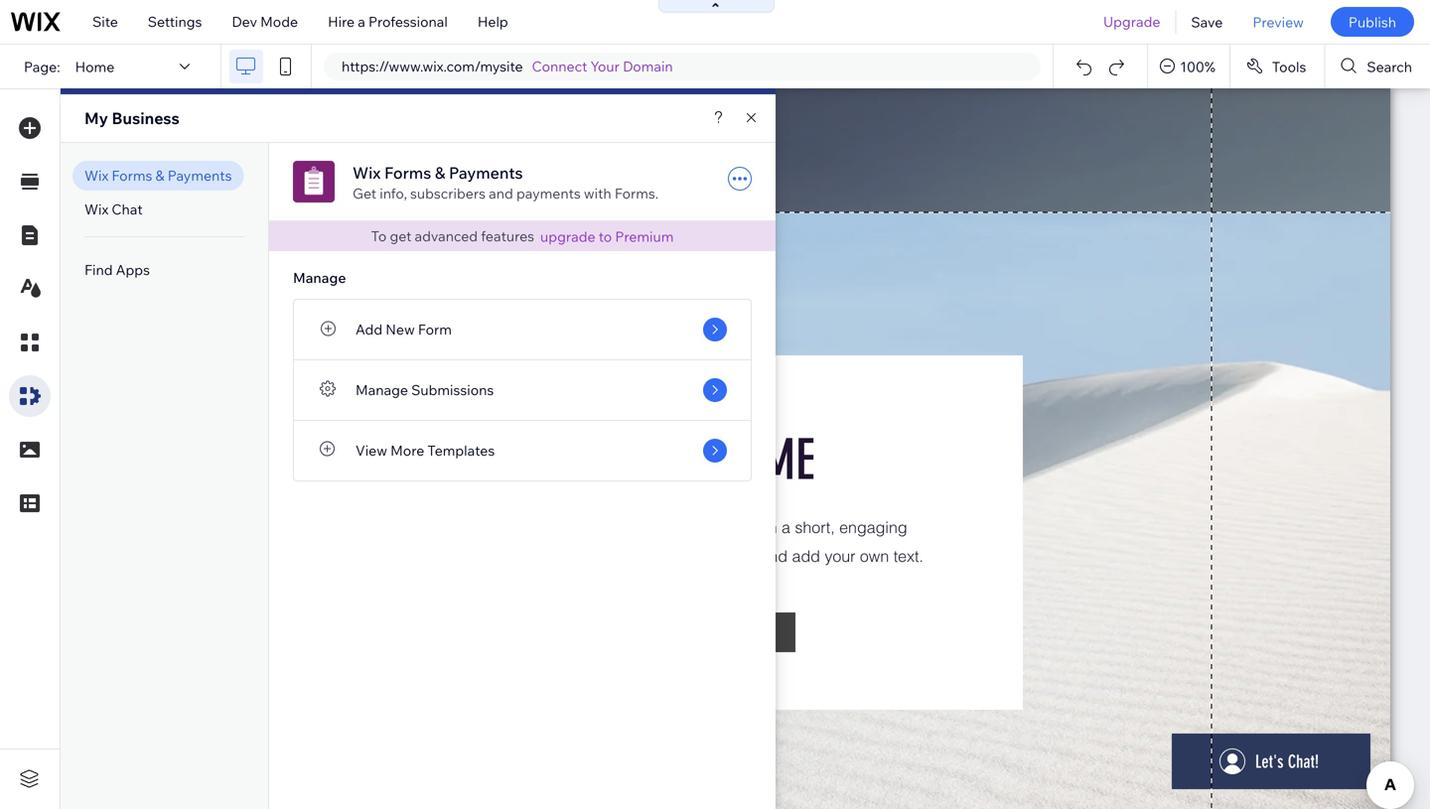 Task type: locate. For each thing, give the bounding box(es) containing it.
new
[[386, 321, 415, 338]]

form
[[418, 321, 452, 338]]

payments for wix forms & payments get info, subscribers and payments with forms.
[[449, 163, 523, 183]]

submissions
[[412, 382, 494, 399]]

payments down business
[[168, 167, 232, 184]]

professional
[[369, 13, 448, 30]]

payments
[[517, 185, 581, 202]]

upgrade to premium button
[[541, 228, 674, 246]]

and
[[489, 185, 514, 202]]

0 horizontal spatial forms
[[112, 167, 152, 184]]

manage for manage
[[293, 269, 346, 287]]

payments inside wix forms & payments get info, subscribers and payments with forms.
[[449, 163, 523, 183]]

forms up info,
[[385, 163, 431, 183]]

& down business
[[156, 167, 165, 184]]

https://www.wix.com/mysite
[[342, 58, 523, 75]]

& inside wix forms & payments get info, subscribers and payments with forms.
[[435, 163, 446, 183]]

manage submissions
[[356, 382, 494, 399]]

subscribers
[[410, 185, 486, 202]]

wix up get
[[353, 163, 381, 183]]

business
[[112, 108, 180, 128]]

1 horizontal spatial forms
[[385, 163, 431, 183]]

a
[[358, 13, 366, 30]]

hire a professional
[[328, 13, 448, 30]]

forms
[[385, 163, 431, 183], [112, 167, 152, 184]]

my
[[84, 108, 108, 128]]

wix for wix forms & payments
[[84, 167, 109, 184]]

0 horizontal spatial &
[[156, 167, 165, 184]]

1 horizontal spatial payments
[[449, 163, 523, 183]]

hire
[[328, 13, 355, 30]]

site
[[92, 13, 118, 30]]

apps
[[116, 261, 150, 279]]

wix inside wix forms & payments get info, subscribers and payments with forms.
[[353, 163, 381, 183]]

1 horizontal spatial manage
[[356, 382, 408, 399]]

1 horizontal spatial &
[[435, 163, 446, 183]]

my business
[[84, 108, 180, 128]]

& up subscribers
[[435, 163, 446, 183]]

forms up chat
[[112, 167, 152, 184]]

your
[[591, 58, 620, 75]]

more
[[391, 442, 425, 460]]

publish button
[[1331, 7, 1415, 37]]

1 vertical spatial manage
[[356, 382, 408, 399]]

dev
[[232, 13, 257, 30]]

forms inside wix forms & payments get info, subscribers and payments with forms.
[[385, 163, 431, 183]]

wix left chat
[[84, 201, 109, 218]]

0 horizontal spatial payments
[[168, 167, 232, 184]]

upgrade
[[1104, 13, 1161, 30]]

help
[[478, 13, 508, 30]]

preview
[[1253, 13, 1305, 31]]

dev mode
[[232, 13, 298, 30]]

wix up wix chat
[[84, 167, 109, 184]]

&
[[435, 163, 446, 183], [156, 167, 165, 184]]

wix
[[353, 163, 381, 183], [84, 167, 109, 184], [84, 201, 109, 218]]

0 horizontal spatial manage
[[293, 269, 346, 287]]

payments up and
[[449, 163, 523, 183]]

view
[[356, 442, 388, 460]]

payments
[[449, 163, 523, 183], [168, 167, 232, 184]]

manage
[[293, 269, 346, 287], [356, 382, 408, 399]]

chat
[[112, 201, 143, 218]]

0 vertical spatial manage
[[293, 269, 346, 287]]

upgrade
[[541, 228, 596, 245]]



Task type: describe. For each thing, give the bounding box(es) containing it.
mode
[[260, 13, 298, 30]]

manage for manage submissions
[[356, 382, 408, 399]]

& for wix forms & payments get info, subscribers and payments with forms.
[[435, 163, 446, 183]]

info,
[[380, 185, 407, 202]]

preview button
[[1238, 0, 1320, 44]]

100%
[[1181, 58, 1216, 75]]

domain
[[623, 58, 673, 75]]

to get advanced features upgrade to premium
[[371, 228, 674, 245]]

forms for wix forms & payments
[[112, 167, 152, 184]]

wix chat
[[84, 201, 143, 218]]

wix forms & payments
[[84, 167, 232, 184]]

get
[[353, 185, 377, 202]]

save button
[[1177, 0, 1238, 44]]

advanced
[[415, 228, 478, 245]]

home
[[75, 58, 115, 75]]

add new form
[[356, 321, 452, 338]]

save
[[1192, 13, 1224, 31]]

premium
[[615, 228, 674, 245]]

tools button
[[1231, 45, 1325, 88]]

& for wix forms & payments
[[156, 167, 165, 184]]

wix for wix chat
[[84, 201, 109, 218]]

search
[[1368, 58, 1413, 75]]

wix forms & payments image
[[293, 161, 335, 203]]

settings
[[148, 13, 202, 30]]

get
[[390, 228, 412, 245]]

features
[[481, 228, 535, 245]]

find
[[84, 261, 113, 279]]

forms for wix forms & payments get info, subscribers and payments with forms.
[[385, 163, 431, 183]]

connect
[[532, 58, 588, 75]]

wix for wix forms & payments get info, subscribers and payments with forms.
[[353, 163, 381, 183]]

publish
[[1349, 13, 1397, 31]]

to
[[371, 228, 387, 245]]

tools
[[1273, 58, 1307, 75]]

https://www.wix.com/mysite connect your domain
[[342, 58, 673, 75]]

templates
[[428, 442, 495, 460]]

forms.
[[615, 185, 659, 202]]

wix forms & payments get info, subscribers and payments with forms.
[[353, 163, 659, 202]]

find apps
[[84, 261, 150, 279]]

100% button
[[1149, 45, 1230, 88]]

search button
[[1326, 45, 1431, 88]]

to
[[599, 228, 612, 245]]

add
[[356, 321, 383, 338]]

view more templates
[[356, 442, 495, 460]]

with
[[584, 185, 612, 202]]

payments for wix forms & payments
[[168, 167, 232, 184]]



Task type: vqa. For each thing, say whether or not it's contained in the screenshot.
e.g., About Us text field
no



